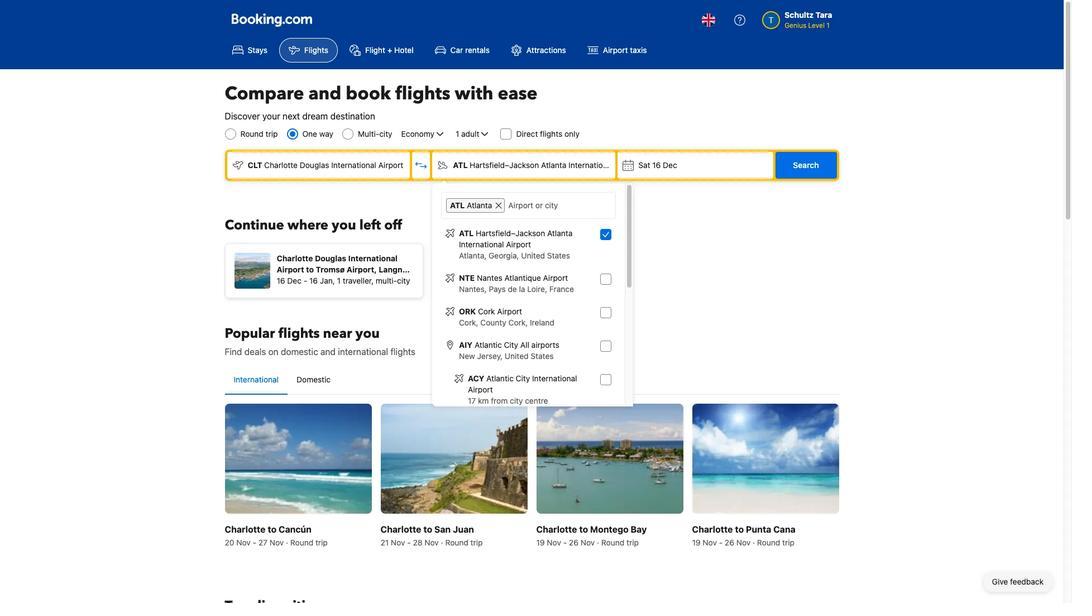 Task type: vqa. For each thing, say whether or not it's contained in the screenshot.
TO in the Charlotte to Montego Bay 19 Nov - 26 Nov · Round trip
yes



Task type: describe. For each thing, give the bounding box(es) containing it.
atlantique
[[505, 273, 541, 283]]

atlantic inside aiy atlantic city all airports new jersey, united states
[[475, 340, 502, 350]]

continue
[[225, 216, 284, 235]]

international inside hartsfield–jackson atlanta international airport
[[459, 240, 504, 249]]

tara
[[816, 10, 833, 20]]

economy
[[401, 129, 435, 139]]

and inside popular flights near you find deals on domestic and international flights
[[321, 347, 336, 357]]

to for punta
[[735, 525, 744, 535]]

compare
[[225, 82, 304, 106]]

charlotte to san juan image
[[381, 404, 528, 514]]

to for cancún
[[268, 525, 277, 535]]

Airport or city text field
[[507, 198, 611, 213]]

1 inside dropdown button
[[456, 129, 459, 139]]

way
[[319, 129, 333, 139]]

ireland
[[530, 318, 555, 327]]

rentals
[[465, 45, 490, 55]]

international down multi- at the top left
[[331, 160, 376, 170]]

16 dec - 16 jan, 1 traveller, multi-city link
[[234, 246, 421, 289]]

give
[[992, 577, 1008, 586]]

la
[[519, 284, 525, 294]]

1 adult
[[456, 129, 480, 139]]

de
[[508, 284, 517, 294]]

give feedback
[[992, 577, 1044, 586]]

domestic button
[[288, 365, 340, 394]]

flights right international
[[391, 347, 416, 357]]

loire,
[[527, 284, 547, 294]]

- for charlotte to punta cana
[[719, 538, 723, 548]]

give feedback button
[[983, 572, 1053, 592]]

car rentals link
[[425, 38, 499, 63]]

1 horizontal spatial 16
[[309, 276, 318, 285]]

attractions
[[527, 45, 566, 55]]

atlanta, georgia, united states
[[459, 251, 570, 260]]

airport inside nte nantes atlantique airport nantes, pays de la loire, france
[[543, 273, 568, 283]]

flights
[[304, 45, 328, 55]]

taxis
[[630, 45, 647, 55]]

atlantic city international airport
[[468, 374, 577, 394]]

+
[[387, 45, 392, 55]]

- for charlotte to montego bay
[[563, 538, 567, 548]]

cork
[[478, 307, 495, 316]]

atlanta for hartsfield–jackson atlanta international airport
[[547, 228, 573, 238]]

bay
[[631, 525, 647, 535]]

one
[[302, 129, 317, 139]]

attractions link
[[502, 38, 576, 63]]

popular flights near you find deals on domestic and international flights
[[225, 325, 416, 357]]

states inside aiy atlantic city all airports new jersey, united states
[[531, 351, 554, 361]]

6 nov from the left
[[581, 538, 595, 548]]

acy
[[468, 374, 484, 383]]

county
[[481, 318, 507, 327]]

airports
[[532, 340, 560, 350]]

domestic
[[297, 375, 331, 384]]

- for charlotte to san juan
[[407, 538, 411, 548]]

26 for montego
[[569, 538, 579, 548]]

2 nov from the left
[[270, 538, 284, 548]]

17
[[468, 396, 476, 406]]

direct
[[516, 129, 538, 139]]

0 vertical spatial you
[[332, 216, 356, 235]]

punta
[[746, 525, 772, 535]]

direct flights only
[[516, 129, 580, 139]]

search button
[[776, 152, 837, 179]]

ork
[[459, 307, 476, 316]]

flights inside compare and book flights with ease discover your next dream destination
[[395, 82, 451, 106]]

hartsfield–jackson inside hartsfield–jackson atlanta international airport
[[476, 228, 545, 238]]

juan
[[453, 525, 474, 535]]

atl for hartsfield–jackson atlanta international airport
[[453, 160, 468, 170]]

hartsfield–jackson atlanta international airport
[[459, 228, 573, 249]]

clt
[[248, 160, 262, 170]]

1 cork, from the left
[[459, 318, 478, 327]]

0 horizontal spatial city
[[379, 129, 392, 139]]

4 nov from the left
[[425, 538, 439, 548]]

flights link
[[279, 38, 338, 63]]

charlotte to punta cana image
[[692, 404, 839, 514]]

sat 16 dec button
[[618, 152, 773, 179]]

· for charlotte to san juan
[[441, 538, 443, 548]]

round trip
[[240, 129, 278, 139]]

clt charlotte douglas international airport
[[248, 160, 403, 170]]

flights up domestic
[[278, 325, 320, 343]]

19 for charlotte to punta cana
[[692, 538, 701, 548]]

nantes,
[[459, 284, 487, 294]]

16 dec - 16 jan, 1 traveller, multi-city
[[277, 276, 410, 285]]

feedback
[[1010, 577, 1044, 586]]

cancún
[[279, 525, 312, 535]]

16 inside dropdown button
[[653, 160, 661, 170]]

you inside popular flights near you find deals on domestic and international flights
[[356, 325, 380, 343]]

douglas
[[300, 160, 329, 170]]

charlotte for charlotte to punta cana
[[692, 525, 733, 535]]

jersey,
[[477, 351, 503, 361]]

airport inside hartsfield–jackson atlanta international airport
[[506, 240, 531, 249]]

united inside aiy atlantic city all airports new jersey, united states
[[505, 351, 529, 361]]

trip inside charlotte to cancún 20 nov - 27 nov · round trip
[[316, 538, 328, 548]]

charlotte to montego bay image
[[536, 404, 683, 514]]

1 nov from the left
[[236, 538, 251, 548]]

aiy
[[459, 340, 473, 350]]

your
[[262, 111, 280, 121]]

charlotte to cancún image
[[225, 404, 372, 514]]

stays link
[[223, 38, 277, 63]]

international button
[[225, 365, 288, 394]]

atlanta for atl atlanta
[[467, 201, 492, 210]]

flight + hotel
[[365, 45, 414, 55]]

search
[[793, 160, 819, 170]]

dream
[[302, 111, 328, 121]]

near
[[323, 325, 352, 343]]

deals
[[244, 347, 266, 357]]

km
[[478, 396, 489, 406]]

sat 16 dec
[[639, 160, 677, 170]]

nte nantes atlantique airport nantes, pays de la loire, france
[[459, 273, 574, 294]]

airport inside 'atlantic city international airport'
[[468, 385, 493, 394]]

cana
[[774, 525, 796, 535]]

car
[[451, 45, 463, 55]]

8 nov from the left
[[737, 538, 751, 548]]

one way
[[302, 129, 333, 139]]

0 vertical spatial states
[[547, 251, 570, 260]]

round inside charlotte to cancún 20 nov - 27 nov · round trip
[[290, 538, 313, 548]]

from
[[491, 396, 508, 406]]

0 vertical spatial atlanta
[[541, 160, 567, 170]]

sat
[[639, 160, 650, 170]]

17 km from city centre
[[468, 396, 548, 406]]

charlotte to cancún 20 nov - 27 nov · round trip
[[225, 525, 328, 548]]

0 vertical spatial hartsfield–jackson
[[470, 160, 539, 170]]

jan,
[[320, 276, 335, 285]]



Task type: locate. For each thing, give the bounding box(es) containing it.
off
[[384, 216, 402, 235]]

city left economy
[[379, 129, 392, 139]]

charlotte inside 'charlotte to punta cana 19 nov - 26 nov · round trip'
[[692, 525, 733, 535]]

international down deals
[[234, 375, 279, 384]]

2 19 from the left
[[692, 538, 701, 548]]

atlanta up hartsfield–jackson atlanta international airport at the top of page
[[467, 201, 492, 210]]

- inside charlotte to cancún 20 nov - 27 nov · round trip
[[253, 538, 256, 548]]

to inside charlotte to san juan 21 nov - 28 nov · round trip
[[424, 525, 432, 535]]

city inside 'use enter to select airport and spacebar to add another one' element
[[510, 396, 523, 406]]

atlanta,
[[459, 251, 487, 260]]

city inside aiy atlantic city all airports new jersey, united states
[[504, 340, 518, 350]]

city left all
[[504, 340, 518, 350]]

1 vertical spatial 1
[[456, 129, 459, 139]]

round down cancún
[[290, 538, 313, 548]]

0 horizontal spatial 16
[[277, 276, 285, 285]]

to for san
[[424, 525, 432, 535]]

round for charlotte to montego bay
[[602, 538, 625, 548]]

hartsfield–jackson
[[470, 160, 539, 170], [476, 228, 545, 238]]

trip inside the charlotte to montego bay 19 nov - 26 nov · round trip
[[627, 538, 639, 548]]

1 horizontal spatial 19
[[692, 538, 701, 548]]

1 horizontal spatial city
[[397, 276, 410, 285]]

charlotte inside charlotte to san juan 21 nov - 28 nov · round trip
[[381, 525, 421, 535]]

1 inside schultz tara genius level 1
[[827, 21, 830, 30]]

2 vertical spatial atlanta
[[547, 228, 573, 238]]

france
[[550, 284, 574, 294]]

1 vertical spatial hartsfield–jackson
[[476, 228, 545, 238]]

on
[[268, 347, 279, 357]]

trip for charlotte to punta cana
[[783, 538, 795, 548]]

charlotte up 20
[[225, 525, 266, 535]]

trip for charlotte to san juan
[[471, 538, 483, 548]]

find
[[225, 347, 242, 357]]

trip for charlotte to montego bay
[[627, 538, 639, 548]]

dec right sat
[[663, 160, 677, 170]]

4 to from the left
[[735, 525, 744, 535]]

· for charlotte to montego bay
[[597, 538, 599, 548]]

2 · from the left
[[441, 538, 443, 548]]

charlotte inside the charlotte to montego bay 19 nov - 26 nov · round trip
[[536, 525, 577, 535]]

domestic
[[281, 347, 318, 357]]

1 26 from the left
[[569, 538, 579, 548]]

0 horizontal spatial cork,
[[459, 318, 478, 327]]

round for charlotte to san juan
[[445, 538, 469, 548]]

city up centre
[[516, 374, 530, 383]]

you left "left"
[[332, 216, 356, 235]]

· down cancún
[[286, 538, 288, 548]]

you
[[332, 216, 356, 235], [356, 325, 380, 343]]

to
[[268, 525, 277, 535], [424, 525, 432, 535], [579, 525, 588, 535], [735, 525, 744, 535]]

dec left jan,
[[287, 276, 302, 285]]

where
[[288, 216, 329, 235]]

united down hartsfield–jackson atlanta international airport at the top of page
[[521, 251, 545, 260]]

popular
[[225, 325, 275, 343]]

states
[[547, 251, 570, 260], [531, 351, 554, 361]]

- inside the charlotte to montego bay 19 nov - 26 nov · round trip
[[563, 538, 567, 548]]

· inside 'charlotte to punta cana 19 nov - 26 nov · round trip'
[[753, 538, 755, 548]]

next
[[283, 111, 300, 121]]

to inside 'charlotte to punta cana 19 nov - 26 nov · round trip'
[[735, 525, 744, 535]]

multi-
[[376, 276, 397, 285]]

you up international
[[356, 325, 380, 343]]

· for charlotte to punta cana
[[753, 538, 755, 548]]

to inside the charlotte to montego bay 19 nov - 26 nov · round trip
[[579, 525, 588, 535]]

left
[[360, 216, 381, 235]]

international up the atlanta,
[[459, 240, 504, 249]]

3 nov from the left
[[391, 538, 405, 548]]

atlanta down airport or city text box
[[547, 228, 573, 238]]

19 inside the charlotte to montego bay 19 nov - 26 nov · round trip
[[536, 538, 545, 548]]

2 vertical spatial city
[[510, 396, 523, 406]]

and down "near"
[[321, 347, 336, 357]]

· down punta
[[753, 538, 755, 548]]

to left punta
[[735, 525, 744, 535]]

1 vertical spatial atlantic
[[487, 374, 514, 383]]

and up the dream at left top
[[309, 82, 341, 106]]

charlotte up 21
[[381, 525, 421, 535]]

booking.com logo image
[[232, 13, 312, 27], [232, 13, 312, 27]]

round down 'juan'
[[445, 538, 469, 548]]

3 to from the left
[[579, 525, 588, 535]]

round for charlotte to punta cana
[[757, 538, 780, 548]]

hartsfield–jackson up atlanta, georgia, united states
[[476, 228, 545, 238]]

2 horizontal spatial 1
[[827, 21, 830, 30]]

· down san
[[441, 538, 443, 548]]

atl inside 'use enter to select airport and spacebar to add another one' element
[[459, 228, 474, 238]]

0 horizontal spatial 26
[[569, 538, 579, 548]]

26 inside 'charlotte to punta cana 19 nov - 26 nov · round trip'
[[725, 538, 735, 548]]

hartsfield–jackson down direct
[[470, 160, 539, 170]]

16
[[653, 160, 661, 170], [277, 276, 285, 285], [309, 276, 318, 285]]

tab list
[[225, 365, 839, 395]]

trip inside 'charlotte to punta cana 19 nov - 26 nov · round trip'
[[783, 538, 795, 548]]

nov
[[236, 538, 251, 548], [270, 538, 284, 548], [391, 538, 405, 548], [425, 538, 439, 548], [547, 538, 561, 548], [581, 538, 595, 548], [703, 538, 717, 548], [737, 538, 751, 548]]

26 for punta
[[725, 538, 735, 548]]

atl hartsfield–jackson atlanta international airport
[[453, 160, 641, 170]]

cork, up all
[[509, 318, 528, 327]]

0 vertical spatial 1
[[827, 21, 830, 30]]

charlotte left montego
[[536, 525, 577, 535]]

26
[[569, 538, 579, 548], [725, 538, 735, 548]]

2 cork, from the left
[[509, 318, 528, 327]]

states down airports
[[531, 351, 554, 361]]

round inside 'charlotte to punta cana 19 nov - 26 nov · round trip'
[[757, 538, 780, 548]]

city
[[379, 129, 392, 139], [397, 276, 410, 285], [510, 396, 523, 406]]

round down punta
[[757, 538, 780, 548]]

0 vertical spatial atl
[[453, 160, 468, 170]]

dec
[[663, 160, 677, 170], [287, 276, 302, 285]]

2 vertical spatial atl
[[459, 228, 474, 238]]

2 horizontal spatial 16
[[653, 160, 661, 170]]

to inside charlotte to cancún 20 nov - 27 nov · round trip
[[268, 525, 277, 535]]

and
[[309, 82, 341, 106], [321, 347, 336, 357]]

pays
[[489, 284, 506, 294]]

1 vertical spatial you
[[356, 325, 380, 343]]

1 adult button
[[455, 127, 492, 141]]

international
[[331, 160, 376, 170], [569, 160, 614, 170], [459, 240, 504, 249], [532, 374, 577, 383], [234, 375, 279, 384]]

destination
[[330, 111, 375, 121]]

1 horizontal spatial cork,
[[509, 318, 528, 327]]

adult
[[461, 129, 480, 139]]

1 down tara
[[827, 21, 830, 30]]

atlantic up from
[[487, 374, 514, 383]]

trip inside charlotte to san juan 21 nov - 28 nov · round trip
[[471, 538, 483, 548]]

tab list containing international
[[225, 365, 839, 395]]

0 vertical spatial and
[[309, 82, 341, 106]]

5 nov from the left
[[547, 538, 561, 548]]

1 vertical spatial and
[[321, 347, 336, 357]]

discover
[[225, 111, 260, 121]]

aiy atlantic city all airports new jersey, united states
[[459, 340, 560, 361]]

schultz tara genius level 1
[[785, 10, 833, 30]]

atlantic inside 'atlantic city international airport'
[[487, 374, 514, 383]]

1 right jan,
[[337, 276, 341, 285]]

0 vertical spatial dec
[[663, 160, 677, 170]]

- inside charlotte to san juan 21 nov - 28 nov · round trip
[[407, 538, 411, 548]]

19 for charlotte to montego bay
[[536, 538, 545, 548]]

airport taxis link
[[578, 38, 657, 63]]

1 horizontal spatial 1
[[456, 129, 459, 139]]

1 to from the left
[[268, 525, 277, 535]]

level
[[809, 21, 825, 30]]

charlotte right clt
[[264, 160, 298, 170]]

only
[[565, 129, 580, 139]]

· inside charlotte to san juan 21 nov - 28 nov · round trip
[[441, 538, 443, 548]]

1 · from the left
[[286, 538, 288, 548]]

united
[[521, 251, 545, 260], [505, 351, 529, 361]]

international inside 'atlantic city international airport'
[[532, 374, 577, 383]]

international
[[338, 347, 388, 357]]

·
[[286, 538, 288, 548], [441, 538, 443, 548], [597, 538, 599, 548], [753, 538, 755, 548]]

and inside compare and book flights with ease discover your next dream destination
[[309, 82, 341, 106]]

atlanta inside hartsfield–jackson atlanta international airport
[[547, 228, 573, 238]]

· inside charlotte to cancún 20 nov - 27 nov · round trip
[[286, 538, 288, 548]]

flights left only
[[540, 129, 563, 139]]

1 horizontal spatial dec
[[663, 160, 677, 170]]

3 · from the left
[[597, 538, 599, 548]]

· inside the charlotte to montego bay 19 nov - 26 nov · round trip
[[597, 538, 599, 548]]

san
[[435, 525, 451, 535]]

1 vertical spatial dec
[[287, 276, 302, 285]]

0 horizontal spatial 19
[[536, 538, 545, 548]]

to left san
[[424, 525, 432, 535]]

1 vertical spatial city
[[516, 374, 530, 383]]

26 inside the charlotte to montego bay 19 nov - 26 nov · round trip
[[569, 538, 579, 548]]

car rentals
[[451, 45, 490, 55]]

international up centre
[[532, 374, 577, 383]]

0 horizontal spatial 1
[[337, 276, 341, 285]]

city right from
[[510, 396, 523, 406]]

1 vertical spatial atlanta
[[467, 201, 492, 210]]

genius
[[785, 21, 807, 30]]

charlotte to montego bay 19 nov - 26 nov · round trip
[[536, 525, 647, 548]]

atlanta down direct flights only on the top of the page
[[541, 160, 567, 170]]

centre
[[525, 396, 548, 406]]

charlotte for charlotte to montego bay
[[536, 525, 577, 535]]

traveller,
[[343, 276, 374, 285]]

round
[[240, 129, 264, 139], [290, 538, 313, 548], [445, 538, 469, 548], [602, 538, 625, 548], [757, 538, 780, 548]]

charlotte inside charlotte to cancún 20 nov - 27 nov · round trip
[[225, 525, 266, 535]]

21
[[381, 538, 389, 548]]

0 vertical spatial united
[[521, 251, 545, 260]]

2 to from the left
[[424, 525, 432, 535]]

ork cork airport cork, county cork, ireland
[[459, 307, 555, 327]]

round inside charlotte to san juan 21 nov - 28 nov · round trip
[[445, 538, 469, 548]]

cork, down ork
[[459, 318, 478, 327]]

use enter to select airport and spacebar to add another one element
[[441, 223, 616, 603]]

2 vertical spatial 1
[[337, 276, 341, 285]]

new
[[459, 351, 475, 361]]

atlantic up "jersey,"
[[475, 340, 502, 350]]

airport taxis
[[603, 45, 647, 55]]

airport
[[603, 45, 628, 55], [378, 160, 403, 170], [616, 160, 641, 170], [506, 240, 531, 249], [543, 273, 568, 283], [497, 307, 522, 316], [468, 385, 493, 394]]

charlotte for charlotte to cancún
[[225, 525, 266, 535]]

1 vertical spatial united
[[505, 351, 529, 361]]

1 vertical spatial city
[[397, 276, 410, 285]]

compare and book flights with ease discover your next dream destination
[[225, 82, 538, 121]]

nantes
[[477, 273, 503, 283]]

to left montego
[[579, 525, 588, 535]]

1 vertical spatial states
[[531, 351, 554, 361]]

1 left adult
[[456, 129, 459, 139]]

states up france
[[547, 251, 570, 260]]

airport inside airport taxis link
[[603, 45, 628, 55]]

19
[[536, 538, 545, 548], [692, 538, 701, 548]]

stays
[[248, 45, 268, 55]]

to for montego
[[579, 525, 588, 535]]

montego
[[590, 525, 629, 535]]

georgia,
[[489, 251, 519, 260]]

19 inside 'charlotte to punta cana 19 nov - 26 nov · round trip'
[[692, 538, 701, 548]]

charlotte for charlotte to san juan
[[381, 525, 421, 535]]

atl for atlanta
[[450, 201, 465, 210]]

united down all
[[505, 351, 529, 361]]

1 horizontal spatial 26
[[725, 538, 735, 548]]

0 horizontal spatial dec
[[287, 276, 302, 285]]

0 vertical spatial city
[[504, 340, 518, 350]]

flights up economy
[[395, 82, 451, 106]]

flight + hotel link
[[340, 38, 423, 63]]

ease
[[498, 82, 538, 106]]

round inside the charlotte to montego bay 19 nov - 26 nov · round trip
[[602, 538, 625, 548]]

city right 'traveller,'
[[397, 276, 410, 285]]

charlotte left punta
[[692, 525, 733, 535]]

2 26 from the left
[[725, 538, 735, 548]]

7 nov from the left
[[703, 538, 717, 548]]

dec inside dropdown button
[[663, 160, 677, 170]]

- inside 'charlotte to punta cana 19 nov - 26 nov · round trip'
[[719, 538, 723, 548]]

city
[[504, 340, 518, 350], [516, 374, 530, 383]]

0 vertical spatial city
[[379, 129, 392, 139]]

1 vertical spatial atl
[[450, 201, 465, 210]]

1 19 from the left
[[536, 538, 545, 548]]

round down montego
[[602, 538, 625, 548]]

continue where you left off
[[225, 216, 402, 235]]

all
[[520, 340, 529, 350]]

airport inside the ork cork airport cork, county cork, ireland
[[497, 307, 522, 316]]

international inside button
[[234, 375, 279, 384]]

multi-city
[[358, 129, 392, 139]]

round down discover
[[240, 129, 264, 139]]

hotel
[[394, 45, 414, 55]]

nte
[[459, 273, 475, 283]]

to left cancún
[[268, 525, 277, 535]]

27
[[258, 538, 268, 548]]

charlotte to san juan 21 nov - 28 nov · round trip
[[381, 525, 483, 548]]

· down montego
[[597, 538, 599, 548]]

4 · from the left
[[753, 538, 755, 548]]

schultz
[[785, 10, 814, 20]]

0 vertical spatial atlantic
[[475, 340, 502, 350]]

international down only
[[569, 160, 614, 170]]

city inside 'atlantic city international airport'
[[516, 374, 530, 383]]

2 horizontal spatial city
[[510, 396, 523, 406]]



